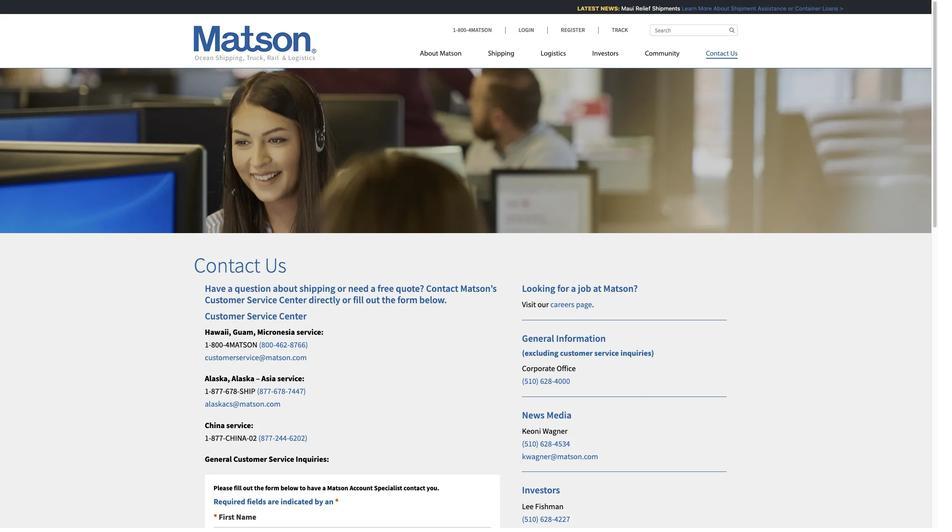 Task type: vqa. For each thing, say whether or not it's contained in the screenshot.
Logistics at top right
yes



Task type: describe. For each thing, give the bounding box(es) containing it.
top menu navigation
[[420, 46, 738, 64]]

0 vertical spatial about
[[709, 5, 725, 12]]

ship
[[240, 387, 256, 397]]

job
[[578, 282, 592, 295]]

–
[[256, 374, 260, 384]]

inquiries:
[[296, 455, 329, 465]]

1- inside 'alaska, alaska – asia service: 1-877-678-ship (877-678-7447) alaskacs@matson.com'
[[205, 387, 211, 397]]

register
[[561, 26, 585, 34]]

2 678- from the left
[[274, 387, 288, 397]]

(800-
[[259, 340, 276, 350]]

to
[[300, 484, 306, 493]]

name
[[236, 512, 257, 522]]

4227
[[555, 515, 570, 525]]

have
[[307, 484, 321, 493]]

(510) 628-4000 link
[[522, 376, 570, 386]]

general information (excluding customer service inquiries)
[[522, 333, 654, 359]]

assistance
[[754, 5, 782, 12]]

question
[[235, 282, 271, 295]]

2 center from the top
[[279, 310, 307, 322]]

out inside please fill out the form below to have a matson account specialist contact you. required fields are indicated by an *
[[243, 484, 253, 493]]

indicated
[[281, 497, 313, 507]]

login link
[[505, 26, 548, 34]]

the inside please fill out the form below to have a matson account specialist contact you. required fields are indicated by an *
[[254, 484, 264, 493]]

alaska, alaska – asia service: 1-877-678-ship (877-678-7447) alaskacs@matson.com
[[205, 374, 306, 409]]

4534
[[555, 439, 570, 449]]

directly
[[309, 294, 340, 306]]

looking for a job at matson?
[[522, 282, 638, 295]]

customerservice@matson.com link
[[205, 353, 307, 363]]

800- inside hawaii, guam, micronesia service: 1-800-4matson (800-462-8766) customerservice@matson.com
[[211, 340, 226, 350]]

2 vertical spatial service
[[269, 455, 294, 465]]

(877- inside 'alaska, alaska – asia service: 1-877-678-ship (877-678-7447) alaskacs@matson.com'
[[257, 387, 274, 397]]

media
[[547, 409, 572, 421]]

1 vertical spatial customer
[[205, 310, 245, 322]]

you.
[[427, 484, 440, 493]]

general for customer
[[205, 455, 232, 465]]

fill inside have a question about shipping or need a free quote? contact matson's customer service center directly or fill out the form below. customer service center
[[353, 294, 364, 306]]

6202)
[[289, 433, 308, 443]]

required
[[214, 497, 245, 507]]

628- for 4227
[[540, 515, 555, 525]]

fill inside please fill out the form below to have a matson account specialist contact you. required fields are indicated by an *
[[234, 484, 242, 493]]

fishman
[[535, 502, 564, 512]]

learn more about shipment assistance or container loans > link
[[678, 5, 839, 12]]

latest news: maui relief shipments learn more about shipment assistance or container loans >
[[573, 5, 839, 12]]

(877-678-7447) link
[[257, 387, 306, 397]]

guam,
[[233, 327, 256, 337]]

8766)
[[290, 340, 308, 350]]

are
[[268, 497, 279, 507]]

hawaii, guam, micronesia service: 1-800-4matson (800-462-8766) customerservice@matson.com
[[205, 327, 324, 363]]

china service: 1-877-china-02 (877-244-6202)
[[205, 421, 308, 443]]

lee
[[522, 502, 534, 512]]

china-
[[226, 433, 249, 443]]

462-
[[276, 340, 290, 350]]

micronesia
[[257, 327, 295, 337]]

about matson
[[420, 50, 462, 57]]

0 horizontal spatial us
[[265, 252, 287, 279]]

1- inside hawaii, guam, micronesia service: 1-800-4matson (800-462-8766) customerservice@matson.com
[[205, 340, 211, 350]]

our
[[538, 300, 549, 310]]

careers page link
[[551, 300, 592, 310]]

0 vertical spatial service
[[247, 294, 277, 306]]

china
[[205, 421, 225, 431]]

(877-244-6202) link
[[259, 433, 308, 443]]

contact us inside top menu navigation
[[706, 50, 738, 57]]

matson inside please fill out the form below to have a matson account specialist contact you. required fields are indicated by an *
[[327, 484, 348, 493]]

careers
[[551, 300, 575, 310]]

at
[[593, 282, 602, 295]]

please fill out the form below to have a matson account specialist contact you. required fields are indicated by an *
[[214, 484, 440, 507]]

first
[[219, 512, 235, 522]]

register link
[[548, 26, 598, 34]]

news media
[[522, 409, 572, 421]]

keoni wagner (510) 628-4534 kwagner@matson.com
[[522, 426, 599, 462]]

shipping link
[[475, 46, 528, 64]]

matson's
[[461, 282, 497, 295]]

(510) for lee
[[522, 515, 539, 525]]

track link
[[598, 26, 628, 34]]

search image
[[730, 27, 735, 33]]

alaska
[[232, 374, 255, 384]]

customer
[[560, 349, 593, 359]]

loans
[[818, 5, 834, 12]]

visit our careers page .
[[522, 300, 594, 310]]

account
[[350, 484, 373, 493]]

or right directly
[[342, 294, 351, 306]]

a left free
[[371, 282, 376, 295]]

kwagner@matson.com
[[522, 452, 599, 462]]

service: inside hawaii, guam, micronesia service: 1-800-4matson (800-462-8766) customerservice@matson.com
[[297, 327, 324, 337]]

information
[[556, 333, 606, 345]]

investors link
[[579, 46, 632, 64]]

1- up 'about matson' link at top
[[453, 26, 458, 34]]

community
[[645, 50, 680, 57]]

7447)
[[288, 387, 306, 397]]

1 vertical spatial *
[[214, 512, 217, 522]]

banner image
[[0, 54, 932, 234]]

latest
[[573, 5, 595, 12]]

below.
[[420, 294, 447, 306]]

244-
[[275, 433, 289, 443]]



Task type: locate. For each thing, give the bounding box(es) containing it.
matson
[[440, 50, 462, 57], [327, 484, 348, 493]]

0 vertical spatial out
[[366, 294, 380, 306]]

(510)
[[522, 376, 539, 386], [522, 439, 539, 449], [522, 515, 539, 525]]

a right for
[[571, 282, 576, 295]]

4matson down guam, at the bottom left of page
[[226, 340, 258, 350]]

0 vertical spatial matson
[[440, 50, 462, 57]]

general inside general information (excluding customer service inquiries)
[[522, 333, 555, 345]]

678- up alaskacs@matson.com link
[[226, 387, 240, 397]]

investors down track 'link'
[[593, 50, 619, 57]]

a inside please fill out the form below to have a matson account specialist contact you. required fields are indicated by an *
[[323, 484, 326, 493]]

1 877- from the top
[[211, 387, 226, 397]]

0 vertical spatial fill
[[353, 294, 364, 306]]

contact us
[[706, 50, 738, 57], [194, 252, 287, 279]]

1 horizontal spatial fill
[[353, 294, 364, 306]]

2 877- from the top
[[211, 433, 226, 443]]

0 horizontal spatial form
[[265, 484, 279, 493]]

(510) for corporate
[[522, 376, 539, 386]]

1 horizontal spatial the
[[382, 294, 396, 306]]

matson?
[[604, 282, 638, 295]]

form
[[398, 294, 418, 306], [265, 484, 279, 493]]

0 horizontal spatial the
[[254, 484, 264, 493]]

0 horizontal spatial 800-
[[211, 340, 226, 350]]

general for information
[[522, 333, 555, 345]]

1 vertical spatial contact us
[[194, 252, 287, 279]]

0 vertical spatial general
[[522, 333, 555, 345]]

out inside have a question about shipping or need a free quote? contact matson's customer service center directly or fill out the form below. customer service center
[[366, 294, 380, 306]]

2 vertical spatial contact
[[426, 282, 459, 295]]

0 vertical spatial 877-
[[211, 387, 226, 397]]

0 horizontal spatial matson
[[327, 484, 348, 493]]

1 vertical spatial 4matson
[[226, 340, 258, 350]]

0 vertical spatial 628-
[[540, 376, 555, 386]]

0 vertical spatial customer
[[205, 294, 245, 306]]

learn
[[678, 5, 692, 12]]

the up fields
[[254, 484, 264, 493]]

wagner
[[543, 426, 568, 437]]

(800-462-8766) link
[[259, 340, 308, 350]]

1- down 'china'
[[205, 433, 211, 443]]

center up micronesia
[[279, 310, 307, 322]]

logistics link
[[528, 46, 579, 64]]

0 horizontal spatial about
[[420, 50, 439, 57]]

877- inside 'alaska, alaska – asia service: 1-877-678-ship (877-678-7447) alaskacs@matson.com'
[[211, 387, 226, 397]]

have a question about shipping or need a free quote? contact matson's customer service center directly or fill out the form below. customer service center
[[205, 282, 497, 322]]

contact inside contact us link
[[706, 50, 729, 57]]

0 horizontal spatial contact
[[194, 252, 261, 279]]

0 horizontal spatial 4matson
[[226, 340, 258, 350]]

a right 'have'
[[323, 484, 326, 493]]

1 horizontal spatial 800-
[[458, 26, 469, 34]]

service: up 8766)
[[297, 327, 324, 337]]

more
[[694, 5, 708, 12]]

2 628- from the top
[[540, 439, 555, 449]]

1 vertical spatial the
[[254, 484, 264, 493]]

1 vertical spatial form
[[265, 484, 279, 493]]

1 horizontal spatial *
[[335, 497, 339, 507]]

1 vertical spatial (877-
[[259, 433, 275, 443]]

1 center from the top
[[279, 294, 307, 306]]

hawaii,
[[205, 327, 231, 337]]

1- inside china service: 1-877-china-02 (877-244-6202)
[[205, 433, 211, 443]]

0 vertical spatial (510)
[[522, 376, 539, 386]]

contact us up the question
[[194, 252, 287, 279]]

1-800-4matson link
[[453, 26, 505, 34]]

0 vertical spatial contact us
[[706, 50, 738, 57]]

1 678- from the left
[[226, 387, 240, 397]]

0 horizontal spatial 678-
[[226, 387, 240, 397]]

contact us link
[[693, 46, 738, 64]]

shipping
[[300, 282, 336, 295]]

or
[[784, 5, 789, 12], [337, 282, 346, 295], [342, 294, 351, 306]]

visit
[[522, 300, 536, 310]]

general down china- at the left of page
[[205, 455, 232, 465]]

628- down wagner
[[540, 439, 555, 449]]

about inside top menu navigation
[[420, 50, 439, 57]]

877- down alaska,
[[211, 387, 226, 397]]

0 horizontal spatial out
[[243, 484, 253, 493]]

0 vertical spatial form
[[398, 294, 418, 306]]

1 vertical spatial investors
[[522, 485, 560, 497]]

1 vertical spatial about
[[420, 50, 439, 57]]

general up (excluding
[[522, 333, 555, 345]]

below
[[281, 484, 299, 493]]

investors inside top menu navigation
[[593, 50, 619, 57]]

(510) 628-4227 link
[[522, 515, 570, 525]]

4matson up shipping
[[468, 26, 492, 34]]

0 vertical spatial the
[[382, 294, 396, 306]]

0 vertical spatial investors
[[593, 50, 619, 57]]

* first name
[[214, 512, 257, 522]]

0 vertical spatial center
[[279, 294, 307, 306]]

1 horizontal spatial investors
[[593, 50, 619, 57]]

(510) 628-4534 link
[[522, 439, 570, 449]]

628- for 4000
[[540, 376, 555, 386]]

1 horizontal spatial out
[[366, 294, 380, 306]]

1 vertical spatial 800-
[[211, 340, 226, 350]]

investors up the fishman
[[522, 485, 560, 497]]

by
[[315, 497, 323, 507]]

quote?
[[396, 282, 424, 295]]

0 vertical spatial service:
[[297, 327, 324, 337]]

have
[[205, 282, 226, 295]]

login
[[519, 26, 534, 34]]

None text field
[[214, 528, 492, 529]]

* inside please fill out the form below to have a matson account specialist contact you. required fields are indicated by an *
[[335, 497, 339, 507]]

us inside top menu navigation
[[731, 50, 738, 57]]

877- inside china service: 1-877-china-02 (877-244-6202)
[[211, 433, 226, 443]]

form right free
[[398, 294, 418, 306]]

0 horizontal spatial *
[[214, 512, 217, 522]]

1-800-4matson
[[453, 26, 492, 34]]

800- down hawaii,
[[211, 340, 226, 350]]

news:
[[596, 5, 616, 12]]

logistics
[[541, 50, 566, 57]]

1 vertical spatial 877-
[[211, 433, 226, 443]]

shipping
[[488, 50, 515, 57]]

1 vertical spatial fill
[[234, 484, 242, 493]]

0 vertical spatial contact
[[706, 50, 729, 57]]

2 horizontal spatial contact
[[706, 50, 729, 57]]

about matson link
[[420, 46, 475, 64]]

1 vertical spatial matson
[[327, 484, 348, 493]]

for
[[558, 282, 569, 295]]

a right have
[[228, 282, 233, 295]]

0 vertical spatial (877-
[[257, 387, 274, 397]]

1 vertical spatial service:
[[278, 374, 305, 384]]

contact inside have a question about shipping or need a free quote? contact matson's customer service center directly or fill out the form below. customer service center
[[426, 282, 459, 295]]

1 horizontal spatial contact
[[426, 282, 459, 295]]

1-
[[453, 26, 458, 34], [205, 340, 211, 350], [205, 387, 211, 397], [205, 433, 211, 443]]

matson up an
[[327, 484, 348, 493]]

0 vertical spatial 800-
[[458, 26, 469, 34]]

4000
[[555, 376, 570, 386]]

contact
[[706, 50, 729, 57], [194, 252, 261, 279], [426, 282, 459, 295]]

shipment
[[727, 5, 752, 12]]

0 vertical spatial us
[[731, 50, 738, 57]]

628- down the fishman
[[540, 515, 555, 525]]

(510) inside keoni wagner (510) 628-4534 kwagner@matson.com
[[522, 439, 539, 449]]

contact right quote?
[[426, 282, 459, 295]]

(510) down keoni
[[522, 439, 539, 449]]

Search search field
[[650, 25, 738, 36]]

877- down 'china'
[[211, 433, 226, 443]]

.
[[592, 300, 594, 310]]

4matson inside hawaii, guam, micronesia service: 1-800-4matson (800-462-8766) customerservice@matson.com
[[226, 340, 258, 350]]

corporate office (510) 628-4000
[[522, 364, 576, 386]]

need
[[348, 282, 369, 295]]

0 horizontal spatial contact us
[[194, 252, 287, 279]]

investors
[[593, 50, 619, 57], [522, 485, 560, 497]]

(510) inside corporate office (510) 628-4000
[[522, 376, 539, 386]]

1 horizontal spatial us
[[731, 50, 738, 57]]

matson inside 'about matson' link
[[440, 50, 462, 57]]

1 horizontal spatial contact us
[[706, 50, 738, 57]]

800- up 'about matson' link at top
[[458, 26, 469, 34]]

alaska,
[[205, 374, 230, 384]]

628- inside keoni wagner (510) 628-4534 kwagner@matson.com
[[540, 439, 555, 449]]

us up about
[[265, 252, 287, 279]]

0 horizontal spatial investors
[[522, 485, 560, 497]]

a
[[228, 282, 233, 295], [371, 282, 376, 295], [571, 282, 576, 295], [323, 484, 326, 493]]

asia
[[262, 374, 276, 384]]

form inside please fill out the form below to have a matson account specialist contact you. required fields are indicated by an *
[[265, 484, 279, 493]]

service: inside china service: 1-877-china-02 (877-244-6202)
[[226, 421, 253, 431]]

fill left free
[[353, 294, 364, 306]]

contact us down search image
[[706, 50, 738, 57]]

community link
[[632, 46, 693, 64]]

*
[[335, 497, 339, 507], [214, 512, 217, 522]]

(510) inside lee fishman (510) 628-4227
[[522, 515, 539, 525]]

0 horizontal spatial general
[[205, 455, 232, 465]]

out
[[366, 294, 380, 306], [243, 484, 253, 493]]

fill
[[353, 294, 364, 306], [234, 484, 242, 493]]

form inside have a question about shipping or need a free quote? contact matson's customer service center directly or fill out the form below. customer service center
[[398, 294, 418, 306]]

2 vertical spatial customer
[[234, 455, 267, 465]]

628- inside lee fishman (510) 628-4227
[[540, 515, 555, 525]]

(877- inside china service: 1-877-china-02 (877-244-6202)
[[259, 433, 275, 443]]

maui
[[617, 5, 630, 12]]

page
[[576, 300, 592, 310]]

1 horizontal spatial form
[[398, 294, 418, 306]]

1 vertical spatial service
[[247, 310, 277, 322]]

track
[[612, 26, 628, 34]]

1 vertical spatial contact
[[194, 252, 261, 279]]

container
[[791, 5, 817, 12]]

contact up have
[[194, 252, 261, 279]]

or left container at the right top
[[784, 5, 789, 12]]

(510) down corporate
[[522, 376, 539, 386]]

3 (510) from the top
[[522, 515, 539, 525]]

1 vertical spatial 628-
[[540, 439, 555, 449]]

or left need
[[337, 282, 346, 295]]

1 vertical spatial out
[[243, 484, 253, 493]]

out left quote?
[[366, 294, 380, 306]]

shipments
[[648, 5, 676, 12]]

628- inside corporate office (510) 628-4000
[[540, 376, 555, 386]]

contact down "search" search field
[[706, 50, 729, 57]]

1- down alaska,
[[205, 387, 211, 397]]

inquiries)
[[621, 349, 654, 359]]

1 628- from the top
[[540, 376, 555, 386]]

1- down hawaii,
[[205, 340, 211, 350]]

1 horizontal spatial about
[[709, 5, 725, 12]]

* right an
[[335, 497, 339, 507]]

lee fishman (510) 628-4227
[[522, 502, 570, 525]]

1 vertical spatial (510)
[[522, 439, 539, 449]]

3 628- from the top
[[540, 515, 555, 525]]

form up are
[[265, 484, 279, 493]]

2 vertical spatial (510)
[[522, 515, 539, 525]]

(877- right 02
[[259, 433, 275, 443]]

the left quote?
[[382, 294, 396, 306]]

877-
[[211, 387, 226, 397], [211, 433, 226, 443]]

office
[[557, 364, 576, 374]]

the inside have a question about shipping or need a free quote? contact matson's customer service center directly or fill out the form below. customer service center
[[382, 294, 396, 306]]

us down search image
[[731, 50, 738, 57]]

* left first
[[214, 512, 217, 522]]

about
[[709, 5, 725, 12], [420, 50, 439, 57]]

02
[[249, 433, 257, 443]]

1 vertical spatial center
[[279, 310, 307, 322]]

the
[[382, 294, 396, 306], [254, 484, 264, 493]]

service:
[[297, 327, 324, 337], [278, 374, 305, 384], [226, 421, 253, 431]]

general customer service inquiries:
[[205, 455, 329, 465]]

800-
[[458, 26, 469, 34], [211, 340, 226, 350]]

fields
[[247, 497, 266, 507]]

2 (510) from the top
[[522, 439, 539, 449]]

(510) down 'lee'
[[522, 515, 539, 525]]

628- down corporate
[[540, 376, 555, 386]]

service: up china- at the left of page
[[226, 421, 253, 431]]

matson down 1-800-4matson
[[440, 50, 462, 57]]

service
[[595, 349, 619, 359]]

2 vertical spatial 628-
[[540, 515, 555, 525]]

1 vertical spatial us
[[265, 252, 287, 279]]

1 horizontal spatial 4matson
[[468, 26, 492, 34]]

center left directly
[[279, 294, 307, 306]]

1 vertical spatial general
[[205, 455, 232, 465]]

fill right please
[[234, 484, 242, 493]]

None search field
[[650, 25, 738, 36]]

1 horizontal spatial 678-
[[274, 387, 288, 397]]

contact
[[404, 484, 426, 493]]

628- for 4534
[[540, 439, 555, 449]]

looking
[[522, 282, 556, 295]]

(510) for keoni
[[522, 439, 539, 449]]

1 horizontal spatial general
[[522, 333, 555, 345]]

blue matson logo with ocean, shipping, truck, rail and logistics written beneath it. image
[[194, 26, 317, 62]]

678-
[[226, 387, 240, 397], [274, 387, 288, 397]]

service: up '7447)'
[[278, 374, 305, 384]]

678- down asia
[[274, 387, 288, 397]]

2 vertical spatial service:
[[226, 421, 253, 431]]

0 horizontal spatial fill
[[234, 484, 242, 493]]

0 vertical spatial *
[[335, 497, 339, 507]]

1 horizontal spatial matson
[[440, 50, 462, 57]]

news
[[522, 409, 545, 421]]

relief
[[631, 5, 646, 12]]

0 vertical spatial 4matson
[[468, 26, 492, 34]]

out up fields
[[243, 484, 253, 493]]

1 (510) from the top
[[522, 376, 539, 386]]

(877- down asia
[[257, 387, 274, 397]]

628-
[[540, 376, 555, 386], [540, 439, 555, 449], [540, 515, 555, 525]]

service: inside 'alaska, alaska – asia service: 1-877-678-ship (877-678-7447) alaskacs@matson.com'
[[278, 374, 305, 384]]



